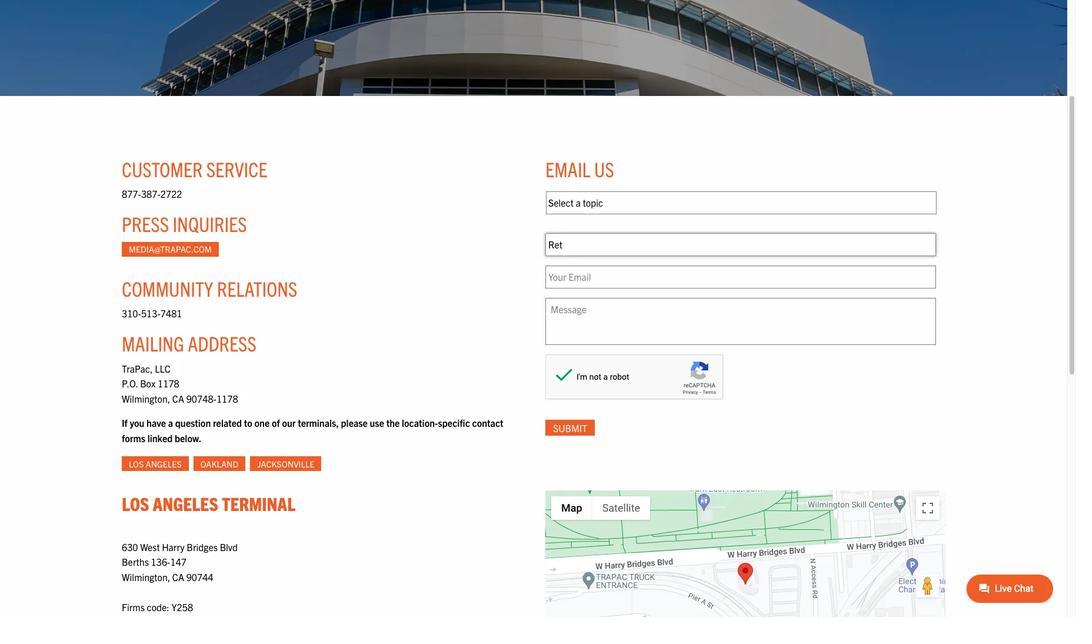 Task type: vqa. For each thing, say whether or not it's contained in the screenshot.
Carrier
no



Task type: locate. For each thing, give the bounding box(es) containing it.
one
[[255, 417, 270, 429]]

media@trapac.com
[[129, 244, 212, 254]]

wilmington, down box at the left
[[122, 393, 170, 404]]

147
[[170, 556, 187, 568]]

1 wilmington, from the top
[[122, 393, 170, 404]]

877-387-2722
[[122, 188, 182, 199]]

you
[[130, 417, 144, 429]]

0 vertical spatial ca
[[172, 393, 184, 404]]

1178
[[158, 377, 179, 389], [217, 393, 238, 404]]

0 horizontal spatial 1178
[[158, 377, 179, 389]]

trapac, llc p.o. box 1178 wilmington, ca 90748-1178
[[122, 362, 238, 404]]

2 wilmington, from the top
[[122, 571, 170, 583]]

0 vertical spatial 1178
[[158, 377, 179, 389]]

bridges
[[187, 541, 218, 553]]

ca down 147
[[172, 571, 184, 583]]

1 vertical spatial 1178
[[217, 393, 238, 404]]

jacksonville
[[257, 458, 315, 469]]

related
[[213, 417, 242, 429]]

310-
[[122, 307, 141, 319]]

2 ca from the top
[[172, 571, 184, 583]]

use
[[370, 417, 384, 429]]

map
[[562, 502, 583, 514]]

los up 630
[[122, 492, 149, 515]]

0 vertical spatial los
[[129, 458, 144, 469]]

oakland
[[201, 458, 239, 469]]

ca inside trapac, llc p.o. box 1178 wilmington, ca 90748-1178
[[172, 393, 184, 404]]

angeles
[[146, 458, 182, 469], [153, 492, 218, 515]]

firms
[[122, 601, 145, 613]]

1 ca from the top
[[172, 393, 184, 404]]

angeles up harry
[[153, 492, 218, 515]]

1 horizontal spatial 1178
[[217, 393, 238, 404]]

menu bar containing map
[[552, 497, 651, 520]]

1 vertical spatial ca
[[172, 571, 184, 583]]

los down forms
[[129, 458, 144, 469]]

wilmington, down berths
[[122, 571, 170, 583]]

2722
[[161, 188, 182, 199]]

513-
[[141, 307, 161, 319]]

service
[[206, 156, 268, 181]]

los angeles terminal
[[122, 492, 296, 515]]

1 vertical spatial wilmington,
[[122, 571, 170, 583]]

question
[[175, 417, 211, 429]]

0 vertical spatial wilmington,
[[122, 393, 170, 404]]

None submit
[[546, 420, 595, 436]]

angeles down linked
[[146, 458, 182, 469]]

media@trapac.com link
[[122, 242, 219, 256]]

1178 down llc at the left of page
[[158, 377, 179, 389]]

y258
[[172, 601, 193, 613]]

wilmington, inside trapac, llc p.o. box 1178 wilmington, ca 90748-1178
[[122, 393, 170, 404]]

address
[[188, 331, 257, 356]]

customer service
[[122, 156, 268, 181]]

1178 up related
[[217, 393, 238, 404]]

main content
[[110, 131, 1077, 617]]

trapac,
[[122, 362, 153, 374]]

mailing
[[122, 331, 184, 356]]

west
[[140, 541, 160, 553]]

of
[[272, 417, 280, 429]]

1 vertical spatial los
[[122, 492, 149, 515]]

310-513-7481
[[122, 307, 182, 319]]

630
[[122, 541, 138, 553]]

menu bar inside main content
[[552, 497, 651, 520]]

if
[[122, 417, 128, 429]]

a
[[168, 417, 173, 429]]

location-
[[402, 417, 438, 429]]

los
[[129, 458, 144, 469], [122, 492, 149, 515]]

los for los angeles terminal
[[122, 492, 149, 515]]

code:
[[147, 601, 169, 613]]

ca left 90748- at the bottom left
[[172, 393, 184, 404]]

to
[[244, 417, 253, 429]]

press
[[122, 211, 169, 236]]

0 vertical spatial angeles
[[146, 458, 182, 469]]

llc
[[155, 362, 171, 374]]

ca
[[172, 393, 184, 404], [172, 571, 184, 583]]

our
[[282, 417, 296, 429]]

p.o.
[[122, 377, 138, 389]]

wilmington,
[[122, 393, 170, 404], [122, 571, 170, 583]]

Your Email text field
[[546, 265, 937, 288]]

customer
[[122, 156, 203, 181]]

have
[[147, 417, 166, 429]]

community relations
[[122, 275, 298, 301]]

blvd
[[220, 541, 238, 553]]

linked
[[148, 432, 173, 444]]

below.
[[175, 432, 202, 444]]

relations
[[217, 275, 298, 301]]

Message text field
[[546, 298, 937, 345]]

terminals,
[[298, 417, 339, 429]]

satellite
[[603, 502, 641, 514]]

menu bar
[[552, 497, 651, 520]]

forms
[[122, 432, 145, 444]]

1 vertical spatial angeles
[[153, 492, 218, 515]]



Task type: describe. For each thing, give the bounding box(es) containing it.
inquiries
[[173, 211, 247, 236]]

90748-
[[186, 393, 217, 404]]

los angeles link
[[122, 457, 189, 471]]

angeles for los angeles terminal
[[153, 492, 218, 515]]

Your Name text field
[[546, 233, 937, 256]]

630 west harry bridges blvd berths 136-147 wilmington, ca 90744
[[122, 541, 238, 583]]

387-
[[141, 188, 161, 199]]

136-
[[151, 556, 170, 568]]

firms code:  y258
[[122, 601, 193, 613]]

angeles for los angeles
[[146, 458, 182, 469]]

90744
[[186, 571, 213, 583]]

email
[[546, 156, 591, 181]]

ca inside 630 west harry bridges blvd berths 136-147 wilmington, ca 90744
[[172, 571, 184, 583]]

map region
[[491, 463, 1077, 617]]

7481
[[161, 307, 182, 319]]

berths
[[122, 556, 149, 568]]

main content containing customer service
[[110, 131, 1077, 617]]

satellite button
[[593, 497, 651, 520]]

the
[[387, 417, 400, 429]]

wilmington, inside 630 west harry bridges blvd berths 136-147 wilmington, ca 90744
[[122, 571, 170, 583]]

jacksonville link
[[250, 457, 322, 471]]

harry
[[162, 541, 185, 553]]

877-
[[122, 188, 141, 199]]

map button
[[552, 497, 593, 520]]

contact
[[472, 417, 504, 429]]

community
[[122, 275, 213, 301]]

press inquiries
[[122, 211, 247, 236]]

terminal
[[222, 492, 296, 515]]

box
[[140, 377, 156, 389]]

us
[[595, 156, 615, 181]]

please
[[341, 417, 368, 429]]

specific
[[438, 417, 470, 429]]

email us
[[546, 156, 615, 181]]

oakland link
[[194, 457, 245, 471]]

mailing address
[[122, 331, 257, 356]]

if you have a question related to one of our terminals, please use the location-specific contact forms linked below.
[[122, 417, 504, 444]]

los angeles
[[129, 458, 182, 469]]

los for los angeles
[[129, 458, 144, 469]]



